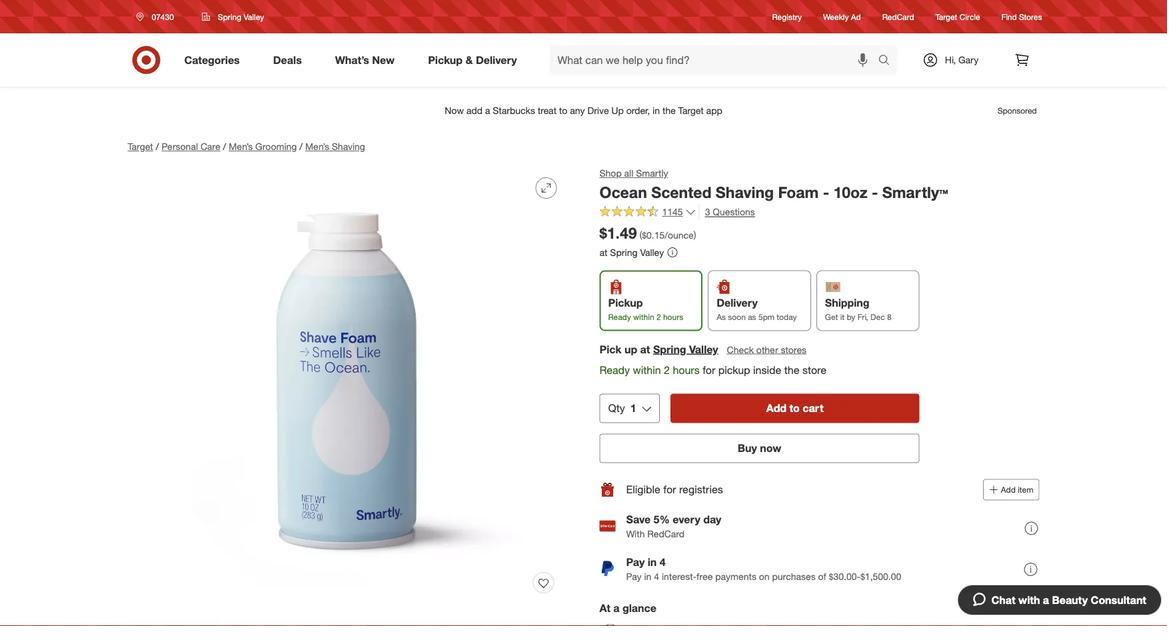 Task type: locate. For each thing, give the bounding box(es) containing it.
spring up categories link
[[218, 12, 242, 22]]

5%
[[654, 513, 670, 526]]

1 vertical spatial pay
[[627, 571, 642, 582]]

at
[[600, 602, 611, 615]]

add left to
[[767, 402, 787, 415]]

delivery right & on the top of page
[[476, 53, 517, 66]]

2 men's from the left
[[305, 141, 329, 152]]

0 horizontal spatial delivery
[[476, 53, 517, 66]]

1145 link
[[600, 205, 697, 221]]

at down $1.49
[[600, 246, 608, 258]]

what's
[[335, 53, 369, 66]]

3 questions link
[[699, 205, 755, 220]]

a inside button
[[1044, 593, 1050, 607]]

0 horizontal spatial 2
[[657, 312, 661, 322]]

07430 button
[[128, 5, 188, 29]]

for
[[703, 363, 716, 376], [664, 483, 676, 496]]

pay
[[627, 555, 645, 568], [627, 571, 642, 582]]

spring right up
[[653, 343, 687, 356]]

1
[[631, 402, 637, 415]]

to
[[790, 402, 800, 415]]

2 up pick up at spring valley
[[657, 312, 661, 322]]

0 horizontal spatial add
[[767, 402, 787, 415]]

1 horizontal spatial -
[[872, 183, 879, 201]]

chat
[[992, 593, 1016, 607]]

store
[[803, 363, 827, 376]]

1 horizontal spatial shaving
[[716, 183, 774, 201]]

pickup up up
[[609, 296, 643, 309]]

every
[[673, 513, 701, 526]]

0 horizontal spatial /
[[156, 141, 159, 152]]

1 vertical spatial for
[[664, 483, 676, 496]]

1 / from the left
[[156, 141, 159, 152]]

-
[[823, 183, 830, 201], [872, 183, 879, 201]]

personal care link
[[162, 141, 220, 152]]

/ right care on the left
[[223, 141, 226, 152]]

ad
[[851, 12, 861, 22]]

1 vertical spatial target
[[128, 141, 153, 152]]

spring
[[218, 12, 242, 22], [610, 246, 638, 258], [653, 343, 687, 356]]

inside
[[754, 363, 782, 376]]

8
[[888, 312, 892, 322]]

shipping
[[825, 296, 870, 309]]

4 left the interest-
[[654, 571, 660, 582]]

delivery up soon
[[717, 296, 758, 309]]

men's right grooming
[[305, 141, 329, 152]]

0 vertical spatial hours
[[663, 312, 684, 322]]

1 vertical spatial shaving
[[716, 183, 774, 201]]

ready down pick
[[600, 363, 630, 376]]

0 vertical spatial target
[[936, 12, 958, 22]]

0 horizontal spatial pickup
[[428, 53, 463, 66]]

0 vertical spatial redcard
[[883, 12, 915, 22]]

target left personal
[[128, 141, 153, 152]]

0 vertical spatial within
[[634, 312, 655, 322]]

1 vertical spatial at
[[641, 343, 650, 356]]

0 horizontal spatial redcard
[[648, 528, 685, 540]]

within down pick up at spring valley
[[633, 363, 661, 376]]

a right at at bottom right
[[614, 602, 620, 615]]

0 vertical spatial ready
[[609, 312, 631, 322]]

ready up pick
[[609, 312, 631, 322]]

2 pay from the top
[[627, 571, 642, 582]]

questions
[[713, 206, 755, 218]]

ocean scented shaving foam - 10oz - smartly&#8482;, 1 of 10 image
[[128, 167, 568, 607]]

1 vertical spatial redcard
[[648, 528, 685, 540]]

add inside button
[[1001, 485, 1016, 495]]

2 down pick up at spring valley
[[664, 363, 670, 376]]

save 5% every day with redcard
[[627, 513, 722, 540]]

2 inside pickup ready within 2 hours
[[657, 312, 661, 322]]

2
[[657, 312, 661, 322], [664, 363, 670, 376]]

within inside pickup ready within 2 hours
[[634, 312, 655, 322]]

stores
[[1020, 12, 1043, 22]]

1 vertical spatial delivery
[[717, 296, 758, 309]]

ready inside pickup ready within 2 hours
[[609, 312, 631, 322]]

2 horizontal spatial spring
[[653, 343, 687, 356]]

redcard down 5%
[[648, 528, 685, 540]]

0 vertical spatial 2
[[657, 312, 661, 322]]

1 horizontal spatial pickup
[[609, 296, 643, 309]]

2 vertical spatial valley
[[690, 343, 719, 356]]

$1.49
[[600, 224, 637, 242]]

add inside 'button'
[[767, 402, 787, 415]]

/
[[156, 141, 159, 152], [223, 141, 226, 152], [300, 141, 303, 152]]

1 vertical spatial add
[[1001, 485, 1016, 495]]

0 horizontal spatial men's
[[229, 141, 253, 152]]

1 horizontal spatial target
[[936, 12, 958, 22]]

check
[[727, 344, 754, 355]]

$1.49 ( $0.15 /ounce )
[[600, 224, 697, 242]]

within up up
[[634, 312, 655, 322]]

1 horizontal spatial add
[[1001, 485, 1016, 495]]

1 horizontal spatial men's
[[305, 141, 329, 152]]

target for target / personal care / men's grooming / men's shaving
[[128, 141, 153, 152]]

0 vertical spatial valley
[[244, 12, 264, 22]]

valley up deals link
[[244, 12, 264, 22]]

find stores
[[1002, 12, 1043, 22]]

valley up ready within 2 hours for pickup inside the store
[[690, 343, 719, 356]]

valley inside dropdown button
[[244, 12, 264, 22]]

1 vertical spatial pickup
[[609, 296, 643, 309]]

1 horizontal spatial spring
[[610, 246, 638, 258]]

target for target circle
[[936, 12, 958, 22]]

target circle
[[936, 12, 981, 22]]

circle
[[960, 12, 981, 22]]

0 vertical spatial spring
[[218, 12, 242, 22]]

registry
[[773, 12, 802, 22]]

hours down spring valley button
[[673, 363, 700, 376]]

for left pickup
[[703, 363, 716, 376]]

spring inside dropdown button
[[218, 12, 242, 22]]

redcard right ad
[[883, 12, 915, 22]]

at right up
[[641, 343, 650, 356]]

0 horizontal spatial a
[[614, 602, 620, 615]]

hi, gary
[[945, 54, 979, 66]]

- left 10oz on the top right of page
[[823, 183, 830, 201]]

soon
[[728, 312, 746, 322]]

1 horizontal spatial valley
[[640, 246, 664, 258]]

qty 1
[[609, 402, 637, 415]]

all
[[625, 167, 634, 179]]

0 vertical spatial at
[[600, 246, 608, 258]]

men's right care on the left
[[229, 141, 253, 152]]

add to cart button
[[671, 394, 920, 423]]

0 horizontal spatial -
[[823, 183, 830, 201]]

valley down $0.15
[[640, 246, 664, 258]]

in down save 5% every day with redcard
[[648, 555, 657, 568]]

pay up glance
[[627, 571, 642, 582]]

ready
[[609, 312, 631, 322], [600, 363, 630, 376]]

add item button
[[983, 479, 1040, 500]]

delivery
[[476, 53, 517, 66], [717, 296, 758, 309]]

0 horizontal spatial spring
[[218, 12, 242, 22]]

1 horizontal spatial at
[[641, 343, 650, 356]]

/ right target link on the left
[[156, 141, 159, 152]]

within
[[634, 312, 655, 322], [633, 363, 661, 376]]

hours up spring valley button
[[663, 312, 684, 322]]

/ right grooming
[[300, 141, 303, 152]]

1 horizontal spatial redcard
[[883, 12, 915, 22]]

a right the with
[[1044, 593, 1050, 607]]

What can we help you find? suggestions appear below search field
[[550, 45, 882, 75]]

buy now
[[738, 442, 782, 455]]

pay down with
[[627, 555, 645, 568]]

- right 10oz on the top right of page
[[872, 183, 879, 201]]

at
[[600, 246, 608, 258], [641, 343, 650, 356]]

0 vertical spatial for
[[703, 363, 716, 376]]

add left item
[[1001, 485, 1016, 495]]

add
[[767, 402, 787, 415], [1001, 485, 1016, 495]]

1 vertical spatial 2
[[664, 363, 670, 376]]

4 up the interest-
[[660, 555, 666, 568]]

personal
[[162, 141, 198, 152]]

1 horizontal spatial for
[[703, 363, 716, 376]]

for right eligible
[[664, 483, 676, 496]]

now
[[760, 442, 782, 455]]

0 vertical spatial pay
[[627, 555, 645, 568]]

glance
[[623, 602, 657, 615]]

1 vertical spatial valley
[[640, 246, 664, 258]]

weekly ad
[[824, 12, 861, 22]]

interest-
[[662, 571, 697, 582]]

eligible for registries
[[627, 483, 723, 496]]

pickup for ready
[[609, 296, 643, 309]]

1 horizontal spatial /
[[223, 141, 226, 152]]

as
[[717, 312, 726, 322]]

1 horizontal spatial a
[[1044, 593, 1050, 607]]

2 horizontal spatial /
[[300, 141, 303, 152]]

2 horizontal spatial valley
[[690, 343, 719, 356]]

0 horizontal spatial target
[[128, 141, 153, 152]]

pickup
[[428, 53, 463, 66], [609, 296, 643, 309]]

a
[[1044, 593, 1050, 607], [614, 602, 620, 615]]

pickup left & on the top of page
[[428, 53, 463, 66]]

1 horizontal spatial delivery
[[717, 296, 758, 309]]

pickup inside pickup ready within 2 hours
[[609, 296, 643, 309]]

add for add to cart
[[767, 402, 787, 415]]

0 vertical spatial pickup
[[428, 53, 463, 66]]

in left the interest-
[[645, 571, 652, 582]]

0 vertical spatial shaving
[[332, 141, 365, 152]]

target
[[936, 12, 958, 22], [128, 141, 153, 152]]

shaving
[[332, 141, 365, 152], [716, 183, 774, 201]]

0 horizontal spatial valley
[[244, 12, 264, 22]]

find
[[1002, 12, 1017, 22]]

up
[[625, 343, 638, 356]]

the
[[785, 363, 800, 376]]

/ounce
[[665, 229, 694, 241]]

0 vertical spatial add
[[767, 402, 787, 415]]

item
[[1018, 485, 1034, 495]]

1 vertical spatial in
[[645, 571, 652, 582]]

5pm
[[759, 312, 775, 322]]

spring down $1.49
[[610, 246, 638, 258]]

1 vertical spatial spring
[[610, 246, 638, 258]]

pay in 4 pay in 4 interest-free payments on purchases of $30.00-$1,500.00
[[627, 555, 902, 582]]

redcard link
[[883, 11, 915, 22]]

target left circle
[[936, 12, 958, 22]]



Task type: vqa. For each thing, say whether or not it's contained in the screenshot.
Men's Shaving link in the top of the page
yes



Task type: describe. For each thing, give the bounding box(es) containing it.
0 horizontal spatial at
[[600, 246, 608, 258]]

weekly ad link
[[824, 11, 861, 22]]

spring valley
[[218, 12, 264, 22]]

consultant
[[1091, 593, 1147, 607]]

beauty
[[1053, 593, 1088, 607]]

1 vertical spatial hours
[[673, 363, 700, 376]]

on
[[759, 571, 770, 582]]

3 / from the left
[[300, 141, 303, 152]]

1 pay from the top
[[627, 555, 645, 568]]

cart
[[803, 402, 824, 415]]

pick up at spring valley
[[600, 343, 719, 356]]

payments
[[716, 571, 757, 582]]

eligible
[[627, 483, 661, 496]]

pickup for &
[[428, 53, 463, 66]]

shop
[[600, 167, 622, 179]]

pickup ready within 2 hours
[[609, 296, 684, 322]]

pickup
[[719, 363, 751, 376]]

weekly
[[824, 12, 849, 22]]

target link
[[128, 141, 153, 152]]

0 horizontal spatial shaving
[[332, 141, 365, 152]]

new
[[372, 53, 395, 66]]

check other stores button
[[727, 342, 808, 357]]

delivery inside delivery as soon as 5pm today
[[717, 296, 758, 309]]

by
[[847, 312, 856, 322]]

get
[[825, 312, 838, 322]]

spring valley button
[[193, 5, 273, 29]]

2 - from the left
[[872, 183, 879, 201]]

hours inside pickup ready within 2 hours
[[663, 312, 684, 322]]

shop all smartly ocean scented shaving foam - 10oz - smartly™
[[600, 167, 949, 201]]

search button
[[873, 45, 905, 77]]

1 men's from the left
[[229, 141, 253, 152]]

day
[[704, 513, 722, 526]]

image gallery element
[[128, 167, 568, 626]]

spring valley button
[[653, 342, 719, 357]]

buy
[[738, 442, 757, 455]]

(
[[640, 229, 642, 241]]

pickup & delivery
[[428, 53, 517, 66]]

it
[[841, 312, 845, 322]]

with
[[627, 528, 645, 540]]

smartly
[[636, 167, 669, 179]]

dec
[[871, 312, 885, 322]]

$0.15
[[642, 229, 665, 241]]

1 horizontal spatial 2
[[664, 363, 670, 376]]

1 - from the left
[[823, 183, 830, 201]]

3
[[705, 206, 710, 218]]

1145
[[663, 206, 683, 218]]

registries
[[679, 483, 723, 496]]

delivery as soon as 5pm today
[[717, 296, 797, 322]]

stores
[[781, 344, 807, 355]]

of
[[819, 571, 827, 582]]

search
[[873, 55, 905, 68]]

pickup & delivery link
[[417, 45, 534, 75]]

with
[[1019, 593, 1041, 607]]

registry link
[[773, 11, 802, 22]]

hi,
[[945, 54, 956, 66]]

10oz
[[834, 183, 868, 201]]

$1,500.00
[[861, 571, 902, 582]]

1 vertical spatial within
[[633, 363, 661, 376]]

2 vertical spatial spring
[[653, 343, 687, 356]]

$30.00-
[[829, 571, 861, 582]]

today
[[777, 312, 797, 322]]

2 / from the left
[[223, 141, 226, 152]]

as
[[748, 312, 757, 322]]

free
[[697, 571, 713, 582]]

purchases
[[773, 571, 816, 582]]

3 questions
[[705, 206, 755, 218]]

add for add item
[[1001, 485, 1016, 495]]

0 vertical spatial in
[[648, 555, 657, 568]]

shipping get it by fri, dec 8
[[825, 296, 892, 322]]

shaving inside shop all smartly ocean scented shaving foam - 10oz - smartly™
[[716, 183, 774, 201]]

grooming
[[255, 141, 297, 152]]

categories link
[[173, 45, 257, 75]]

&
[[466, 53, 473, 66]]

)
[[694, 229, 697, 241]]

add to cart
[[767, 402, 824, 415]]

target / personal care / men's grooming / men's shaving
[[128, 141, 365, 152]]

target circle link
[[936, 11, 981, 22]]

what's new
[[335, 53, 395, 66]]

0 horizontal spatial for
[[664, 483, 676, 496]]

at spring valley
[[600, 246, 664, 258]]

save
[[627, 513, 651, 526]]

foam
[[779, 183, 819, 201]]

chat with a beauty consultant button
[[958, 585, 1162, 616]]

0 vertical spatial delivery
[[476, 53, 517, 66]]

redcard inside save 5% every day with redcard
[[648, 528, 685, 540]]

1 vertical spatial ready
[[600, 363, 630, 376]]

qty
[[609, 402, 625, 415]]

advertisement region
[[117, 95, 1051, 127]]

check other stores
[[727, 344, 807, 355]]

scented
[[652, 183, 712, 201]]

ocean
[[600, 183, 647, 201]]

0 vertical spatial 4
[[660, 555, 666, 568]]

smartly™
[[883, 183, 949, 201]]

men's grooming link
[[229, 141, 297, 152]]

pick
[[600, 343, 622, 356]]

1 vertical spatial 4
[[654, 571, 660, 582]]

fri,
[[858, 312, 869, 322]]

chat with a beauty consultant
[[992, 593, 1147, 607]]

what's new link
[[324, 45, 412, 75]]

find stores link
[[1002, 11, 1043, 22]]



